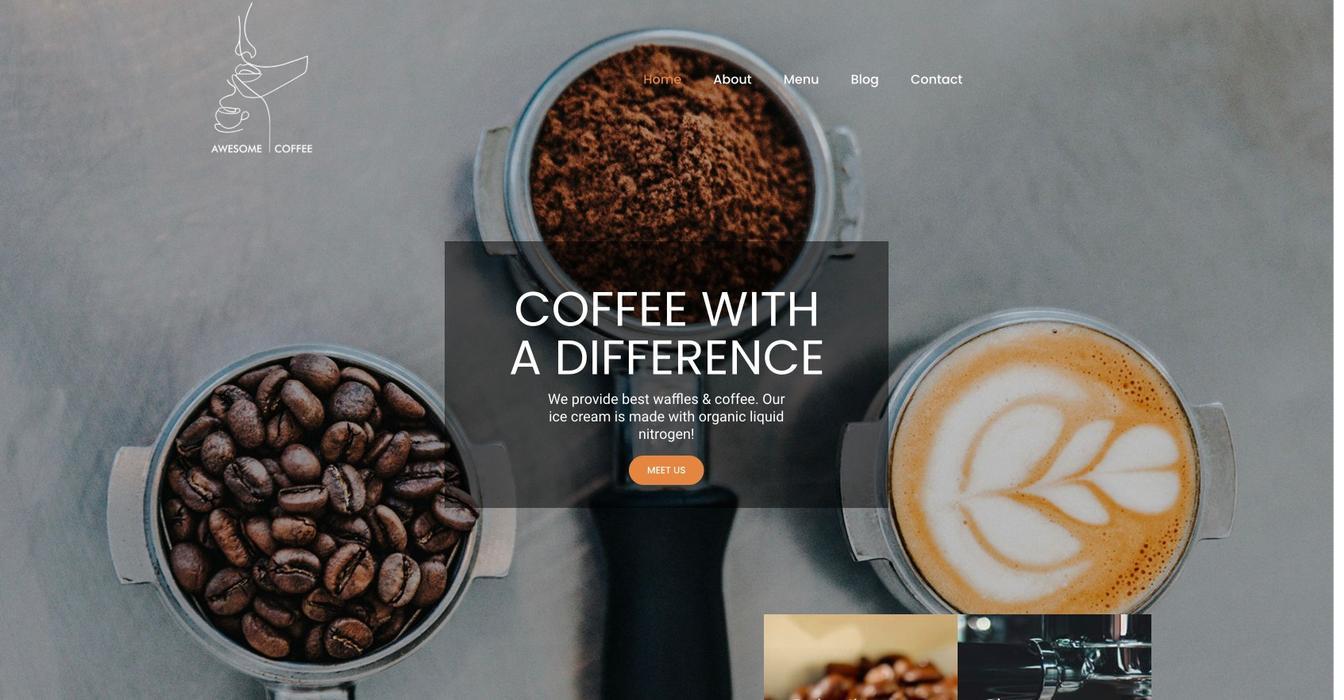 Task type: vqa. For each thing, say whether or not it's contained in the screenshot.
clock image related to user icon
no



Task type: locate. For each thing, give the bounding box(es) containing it.
png logo image
[[208, 0, 316, 159]]



